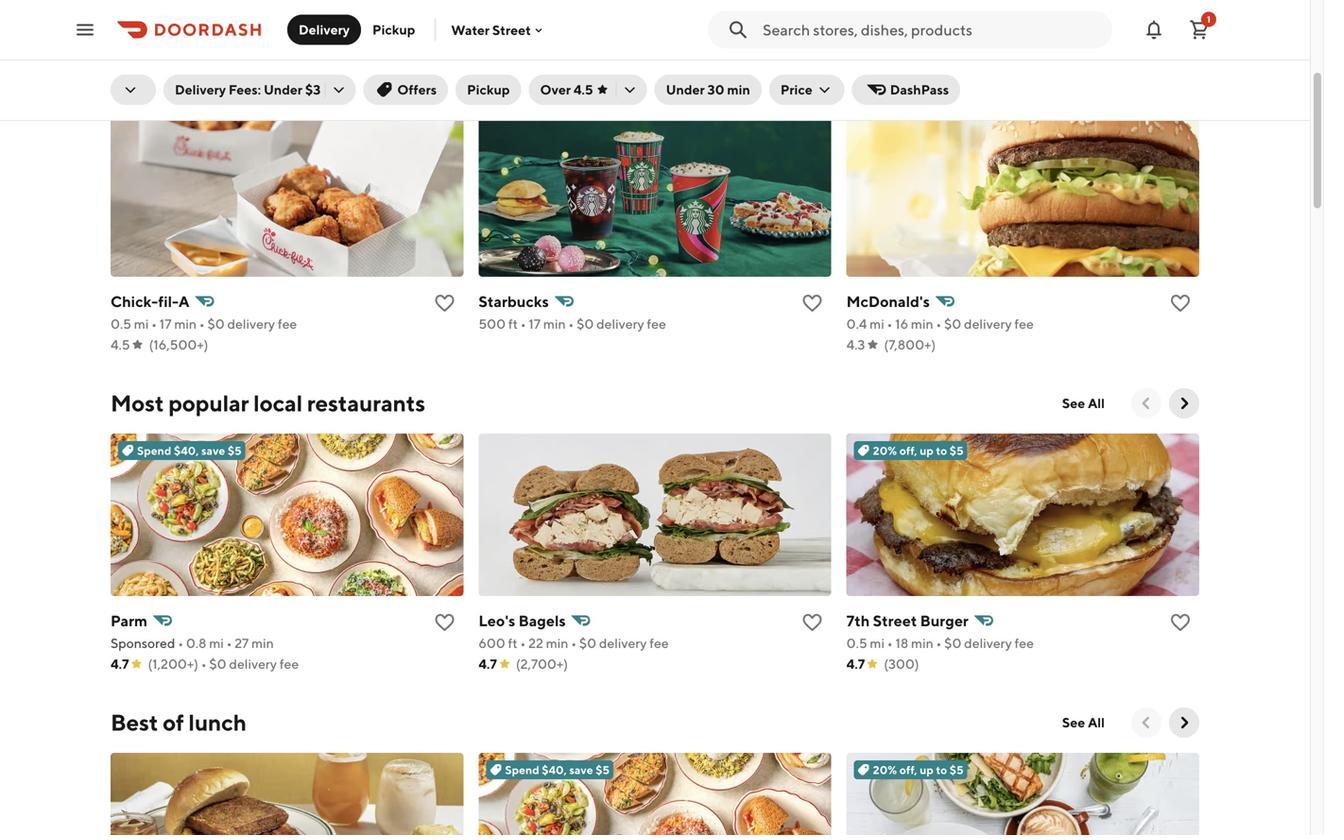 Task type: vqa. For each thing, say whether or not it's contained in the screenshot.
1.7 mi • 19 min
no



Task type: describe. For each thing, give the bounding box(es) containing it.
4.7 for leo's bagels
[[479, 657, 497, 672]]

over 4.5 button
[[529, 75, 647, 105]]

• down starbucks
[[521, 316, 526, 332]]

ft for leo's bagels
[[508, 636, 518, 651]]

27
[[235, 636, 249, 651]]

0.8
[[186, 636, 206, 651]]

leo's bagels
[[479, 612, 566, 630]]

restaurants
[[307, 390, 425, 417]]

click to add this store to your saved list image for starbucks
[[801, 292, 824, 315]]

(16,500+)
[[149, 337, 208, 353]]

local
[[253, 390, 303, 417]]

0.5 mi • 18 min • $​0 delivery fee
[[847, 636, 1034, 651]]

1 off, from the top
[[900, 444, 917, 458]]

17 for chick-fil-a
[[160, 316, 172, 332]]

bagels
[[519, 612, 566, 630]]

600 ft • 22 min • $​0 delivery fee
[[479, 636, 669, 651]]

1 vertical spatial $40,
[[542, 764, 567, 777]]

17 for starbucks
[[529, 316, 541, 332]]

lunch
[[188, 709, 247, 736]]

dashpass
[[890, 82, 949, 97]]

$3
[[305, 82, 321, 97]]

fee for mcdonald's
[[1015, 316, 1034, 332]]

all for most popular local restaurants
[[1088, 396, 1105, 411]]

sponsored
[[111, 636, 175, 651]]

• down burger
[[936, 636, 942, 651]]

7th street burger
[[847, 612, 969, 630]]

0.4
[[847, 316, 867, 332]]

national favorites link
[[111, 69, 296, 99]]

fee for chick-fil-a
[[278, 316, 297, 332]]

pickup for the bottommost pickup button
[[467, 82, 510, 97]]

1 vertical spatial pickup button
[[456, 75, 521, 105]]

water
[[451, 22, 490, 38]]

2 20% off, up to $5 from the top
[[873, 764, 964, 777]]

see all link for best of lunch
[[1051, 708, 1116, 738]]

(300)
[[884, 657, 919, 672]]

national
[[111, 70, 200, 97]]

2 up from the top
[[920, 764, 934, 777]]

delivery for delivery fees: under $3
[[175, 82, 226, 97]]

delivery fees: under $3
[[175, 82, 321, 97]]

18
[[896, 636, 909, 651]]

1 horizontal spatial save
[[569, 764, 593, 777]]

starbucks
[[479, 293, 549, 311]]

min right 27
[[251, 636, 274, 651]]

min for 7th street burger
[[911, 636, 934, 651]]

most popular local restaurants
[[111, 390, 425, 417]]

a
[[179, 293, 190, 311]]

4.7 for 7th street burger
[[847, 657, 865, 672]]

1 under from the left
[[264, 82, 303, 97]]

burger
[[920, 612, 969, 630]]

Store search: begin typing to search for stores available on DoorDash text field
[[763, 19, 1101, 40]]

offers
[[397, 82, 437, 97]]

next button of carousel image
[[1175, 394, 1194, 413]]

1 20% off, up to $5 from the top
[[873, 444, 964, 458]]

street for 7th
[[873, 612, 917, 630]]

min inside button
[[727, 82, 750, 97]]

1 horizontal spatial spend $40, save $5
[[505, 764, 610, 777]]

street for water
[[492, 22, 531, 38]]

0.5 for chick-fil-a
[[111, 316, 131, 332]]

delivery for delivery
[[299, 22, 350, 37]]

most
[[111, 390, 164, 417]]

favorites
[[205, 70, 296, 97]]

best
[[111, 709, 158, 736]]

0.5 for 7th street burger
[[847, 636, 867, 651]]

best of lunch link
[[111, 708, 247, 738]]

click to add this store to your saved list image for mcdonald's
[[1169, 292, 1192, 315]]

0.4 mi • 16 min • $​0 delivery fee
[[847, 316, 1034, 332]]

7th
[[847, 612, 870, 630]]

chick-
[[111, 293, 158, 311]]

16
[[895, 316, 909, 332]]

of
[[163, 709, 184, 736]]

see all for best of lunch
[[1062, 715, 1105, 731]]

see all link for most popular local restaurants
[[1051, 389, 1116, 419]]

water street
[[451, 22, 531, 38]]

• right the 22
[[571, 636, 577, 651]]

price button
[[769, 75, 845, 105]]

mi right "0.8"
[[209, 636, 224, 651]]

• right 500
[[568, 316, 574, 332]]

4 items, open order cart image
[[1188, 18, 1211, 41]]

0 horizontal spatial spend
[[137, 444, 172, 458]]

0 horizontal spatial spend $40, save $5
[[137, 444, 242, 458]]

1
[[1207, 14, 1211, 25]]

pickup for top pickup button
[[372, 22, 415, 37]]

1 vertical spatial spend
[[505, 764, 540, 777]]

next button of carousel image
[[1175, 714, 1194, 733]]

600
[[479, 636, 505, 651]]

fil-
[[158, 293, 179, 311]]

0 vertical spatial $40,
[[174, 444, 199, 458]]

• up (16,500+) at top
[[199, 316, 205, 332]]

min for mcdonald's
[[911, 316, 934, 332]]

sponsored • 0.8 mi • 27 min
[[111, 636, 274, 651]]

(7,800+)
[[884, 337, 936, 353]]



Task type: locate. For each thing, give the bounding box(es) containing it.
2 horizontal spatial 4.7
[[847, 657, 865, 672]]

• left 16
[[887, 316, 893, 332]]

under
[[264, 82, 303, 97], [666, 82, 705, 97]]

delivery button
[[287, 15, 361, 45]]

min right 30
[[727, 82, 750, 97]]

1 see all link from the top
[[1051, 389, 1116, 419]]

0 vertical spatial save
[[201, 444, 225, 458]]

0 vertical spatial pickup button
[[361, 15, 427, 45]]

parm
[[111, 612, 148, 630]]

1 click to add this store to your saved list image from the left
[[801, 292, 824, 315]]

$​0 for starbucks
[[577, 316, 594, 332]]

4.7
[[111, 657, 129, 672], [479, 657, 497, 672], [847, 657, 865, 672]]

0 vertical spatial see
[[1062, 396, 1085, 411]]

all for best of lunch
[[1088, 715, 1105, 731]]

0 vertical spatial 0.5
[[111, 316, 131, 332]]

1 vertical spatial see all link
[[1051, 708, 1116, 738]]

fee for leo's bagels
[[650, 636, 669, 651]]

22
[[529, 636, 543, 651]]

0 vertical spatial ft
[[508, 316, 518, 332]]

click to add this store to your saved list image
[[801, 292, 824, 315], [1169, 292, 1192, 315]]

1 vertical spatial ft
[[508, 636, 518, 651]]

ft right 600
[[508, 636, 518, 651]]

best of lunch
[[111, 709, 247, 736]]

chick-fil-a
[[111, 293, 190, 311]]

$​0 for chick-fil-a
[[207, 316, 225, 332]]

ft right 500
[[508, 316, 518, 332]]

mcdonald's
[[847, 293, 930, 311]]

1 vertical spatial spend $40, save $5
[[505, 764, 610, 777]]

over
[[540, 82, 571, 97]]

2 4.7 from the left
[[479, 657, 497, 672]]

1 to from the top
[[936, 444, 947, 458]]

under 30 min button
[[655, 75, 762, 105]]

4.7 down 7th
[[847, 657, 865, 672]]

0.5 mi • 17 min • $​0 delivery fee
[[111, 316, 297, 332]]

0 horizontal spatial 4.7
[[111, 657, 129, 672]]

delivery for starbucks
[[597, 316, 644, 332]]

• left 18
[[887, 636, 893, 651]]

min
[[727, 82, 750, 97], [174, 316, 197, 332], [543, 316, 566, 332], [911, 316, 934, 332], [251, 636, 274, 651], [546, 636, 568, 651], [911, 636, 934, 651]]

0 horizontal spatial under
[[264, 82, 303, 97]]

0 vertical spatial off,
[[900, 444, 917, 458]]

2 under from the left
[[666, 82, 705, 97]]

1 horizontal spatial spend
[[505, 764, 540, 777]]

pickup button down water street
[[456, 75, 521, 105]]

under inside button
[[666, 82, 705, 97]]

1 horizontal spatial 0.5
[[847, 636, 867, 651]]

$0
[[209, 657, 227, 672]]

0 horizontal spatial 4.5
[[111, 337, 130, 353]]

2 click to add this store to your saved list image from the left
[[1169, 292, 1192, 315]]

0 vertical spatial 20%
[[873, 444, 897, 458]]

ft
[[508, 316, 518, 332], [508, 636, 518, 651]]

min right 16
[[911, 316, 934, 332]]

see for most popular local restaurants
[[1062, 396, 1085, 411]]

4.5
[[574, 82, 593, 97], [111, 337, 130, 353]]

1 vertical spatial street
[[873, 612, 917, 630]]

0 vertical spatial up
[[920, 444, 934, 458]]

$​0 down burger
[[945, 636, 962, 651]]

delivery
[[227, 316, 275, 332], [597, 316, 644, 332], [964, 316, 1012, 332], [599, 636, 647, 651], [964, 636, 1012, 651], [229, 657, 277, 672]]

0 horizontal spatial $40,
[[174, 444, 199, 458]]

2 all from the top
[[1088, 715, 1105, 731]]

0 vertical spatial 20% off, up to $5
[[873, 444, 964, 458]]

1 button
[[1181, 11, 1218, 49]]

0.5 down chick-
[[111, 316, 131, 332]]

3 4.7 from the left
[[847, 657, 865, 672]]

price
[[781, 82, 813, 97]]

pickup button
[[361, 15, 427, 45], [456, 75, 521, 105]]

1 vertical spatial up
[[920, 764, 934, 777]]

dashpass button
[[852, 75, 961, 105]]

under left 30
[[666, 82, 705, 97]]

fee
[[278, 316, 297, 332], [647, 316, 666, 332], [1015, 316, 1034, 332], [650, 636, 669, 651], [1015, 636, 1034, 651], [280, 657, 299, 672]]

min right the 22
[[546, 636, 568, 651]]

street right water
[[492, 22, 531, 38]]

spend $40, save $5
[[137, 444, 242, 458], [505, 764, 610, 777]]

30
[[708, 82, 725, 97]]

$​0 for mcdonald's
[[944, 316, 962, 332]]

0 vertical spatial see all link
[[1051, 389, 1116, 419]]

500 ft • 17 min • $​0 delivery fee
[[479, 316, 666, 332]]

1 vertical spatial off,
[[900, 764, 917, 777]]

1 vertical spatial see all
[[1062, 715, 1105, 731]]

2 ft from the top
[[508, 636, 518, 651]]

0 vertical spatial to
[[936, 444, 947, 458]]

open menu image
[[74, 18, 96, 41]]

spend
[[137, 444, 172, 458], [505, 764, 540, 777]]

17 down starbucks
[[529, 316, 541, 332]]

1 see from the top
[[1062, 396, 1085, 411]]

$​0 for 7th street burger
[[945, 636, 962, 651]]

0 vertical spatial street
[[492, 22, 531, 38]]

• left 27
[[226, 636, 232, 651]]

1 vertical spatial 4.5
[[111, 337, 130, 353]]

min up (16,500+) at top
[[174, 316, 197, 332]]

fee for 7th street burger
[[1015, 636, 1034, 651]]

under 30 min
[[666, 82, 750, 97]]

0.5 down 7th
[[847, 636, 867, 651]]

1 see all from the top
[[1062, 396, 1105, 411]]

min down starbucks
[[543, 316, 566, 332]]

ft for starbucks
[[508, 316, 518, 332]]

min for chick-fil-a
[[174, 316, 197, 332]]

pickup up the offers button
[[372, 22, 415, 37]]

save
[[201, 444, 225, 458], [569, 764, 593, 777]]

delivery for 7th street burger
[[964, 636, 1012, 651]]

see all left previous button of carousel icon
[[1062, 396, 1105, 411]]

mi left 18
[[870, 636, 885, 651]]

1 vertical spatial save
[[569, 764, 593, 777]]

see left previous button of carousel image
[[1062, 715, 1085, 731]]

pickup
[[372, 22, 415, 37], [467, 82, 510, 97]]

click to add this store to your saved list image for street
[[1169, 612, 1192, 634]]

off,
[[900, 444, 917, 458], [900, 764, 917, 777]]

2 17 from the left
[[529, 316, 541, 332]]

click to add this store to your saved list image for bagels
[[801, 612, 824, 634]]

4.3
[[847, 337, 865, 353]]

street up 18
[[873, 612, 917, 630]]

500
[[479, 316, 506, 332]]

$​0 for leo's bagels
[[579, 636, 597, 651]]

mi for 7th street burger
[[870, 636, 885, 651]]

min for starbucks
[[543, 316, 566, 332]]

pickup button up the offers button
[[361, 15, 427, 45]]

1 horizontal spatial $40,
[[542, 764, 567, 777]]

1 20% from the top
[[873, 444, 897, 458]]

see all link
[[1051, 389, 1116, 419], [1051, 708, 1116, 738]]

1 horizontal spatial street
[[873, 612, 917, 630]]

20% off, up to $5
[[873, 444, 964, 458], [873, 764, 964, 777]]

0 vertical spatial pickup
[[372, 22, 415, 37]]

all
[[1088, 396, 1105, 411], [1088, 715, 1105, 731]]

see all link left previous button of carousel icon
[[1051, 389, 1116, 419]]

• left $0 at bottom
[[201, 657, 207, 672]]

1 horizontal spatial 4.7
[[479, 657, 497, 672]]

20%
[[873, 444, 897, 458], [873, 764, 897, 777]]

2 see from the top
[[1062, 715, 1085, 731]]

fees:
[[229, 82, 261, 97]]

0 horizontal spatial street
[[492, 22, 531, 38]]

see all
[[1062, 396, 1105, 411], [1062, 715, 1105, 731]]

1 vertical spatial all
[[1088, 715, 1105, 731]]

•
[[151, 316, 157, 332], [199, 316, 205, 332], [521, 316, 526, 332], [568, 316, 574, 332], [887, 316, 893, 332], [936, 316, 942, 332], [178, 636, 183, 651], [226, 636, 232, 651], [520, 636, 526, 651], [571, 636, 577, 651], [887, 636, 893, 651], [936, 636, 942, 651], [201, 657, 207, 672]]

2 20% from the top
[[873, 764, 897, 777]]

delivery for mcdonald's
[[964, 316, 1012, 332]]

fee for starbucks
[[647, 316, 666, 332]]

mi down chick-
[[134, 316, 149, 332]]

all left previous button of carousel icon
[[1088, 396, 1105, 411]]

$40,
[[174, 444, 199, 458], [542, 764, 567, 777]]

street
[[492, 22, 531, 38], [873, 612, 917, 630]]

delivery inside delivery button
[[299, 22, 350, 37]]

4.7 down 600
[[479, 657, 497, 672]]

1 horizontal spatial under
[[666, 82, 705, 97]]

see for best of lunch
[[1062, 715, 1085, 731]]

see all left previous button of carousel image
[[1062, 715, 1105, 731]]

over 4.5
[[540, 82, 593, 97]]

0.5
[[111, 316, 131, 332], [847, 636, 867, 651]]

2 see all link from the top
[[1051, 708, 1116, 738]]

delivery
[[299, 22, 350, 37], [175, 82, 226, 97]]

min for leo's bagels
[[546, 636, 568, 651]]

under left $3
[[264, 82, 303, 97]]

$​0 up (16,500+) at top
[[207, 316, 225, 332]]

$5
[[228, 444, 242, 458], [950, 444, 964, 458], [596, 764, 610, 777], [950, 764, 964, 777]]

0 vertical spatial see all
[[1062, 396, 1105, 411]]

• down the chick-fil-a in the left top of the page
[[151, 316, 157, 332]]

1 horizontal spatial 17
[[529, 316, 541, 332]]

• $0 delivery fee
[[198, 657, 299, 672]]

delivery left fees:
[[175, 82, 226, 97]]

4.5 inside button
[[574, 82, 593, 97]]

water street button
[[451, 22, 546, 38]]

• left "0.8"
[[178, 636, 183, 651]]

1 vertical spatial to
[[936, 764, 947, 777]]

0 vertical spatial all
[[1088, 396, 1105, 411]]

see all link left previous button of carousel image
[[1051, 708, 1116, 738]]

0 horizontal spatial click to add this store to your saved list image
[[801, 292, 824, 315]]

0 vertical spatial spend
[[137, 444, 172, 458]]

1 vertical spatial 20% off, up to $5
[[873, 764, 964, 777]]

1 horizontal spatial pickup button
[[456, 75, 521, 105]]

$​0
[[207, 316, 225, 332], [577, 316, 594, 332], [944, 316, 962, 332], [579, 636, 597, 651], [945, 636, 962, 651]]

leo's
[[479, 612, 515, 630]]

(1,200+)
[[148, 657, 198, 672]]

see all for most popular local restaurants
[[1062, 396, 1105, 411]]

pickup down water street
[[467, 82, 510, 97]]

1 horizontal spatial click to add this store to your saved list image
[[1169, 292, 1192, 315]]

1 vertical spatial pickup
[[467, 82, 510, 97]]

previous button of carousel image
[[1137, 714, 1156, 733]]

0 vertical spatial delivery
[[299, 22, 350, 37]]

1 horizontal spatial 4.5
[[574, 82, 593, 97]]

all left previous button of carousel image
[[1088, 715, 1105, 731]]

0 vertical spatial spend $40, save $5
[[137, 444, 242, 458]]

most popular local restaurants link
[[111, 389, 425, 419]]

1 horizontal spatial pickup
[[467, 82, 510, 97]]

1 all from the top
[[1088, 396, 1105, 411]]

1 vertical spatial 20%
[[873, 764, 897, 777]]

see left previous button of carousel icon
[[1062, 396, 1085, 411]]

1 17 from the left
[[160, 316, 172, 332]]

0 vertical spatial 4.5
[[574, 82, 593, 97]]

4.7 down sponsored
[[111, 657, 129, 672]]

offers button
[[363, 75, 448, 105]]

delivery for leo's bagels
[[599, 636, 647, 651]]

click to add this store to your saved list image
[[433, 292, 456, 315], [433, 612, 456, 634], [801, 612, 824, 634], [1169, 612, 1192, 634]]

national favorites
[[111, 70, 296, 97]]

1 4.7 from the left
[[111, 657, 129, 672]]

17
[[160, 316, 172, 332], [529, 316, 541, 332]]

(2,700+)
[[516, 657, 568, 672]]

popular
[[168, 390, 249, 417]]

notification bell image
[[1143, 18, 1166, 41]]

0 horizontal spatial save
[[201, 444, 225, 458]]

2 see all from the top
[[1062, 715, 1105, 731]]

1 vertical spatial see
[[1062, 715, 1085, 731]]

up
[[920, 444, 934, 458], [920, 764, 934, 777]]

1 horizontal spatial delivery
[[299, 22, 350, 37]]

0 horizontal spatial 17
[[160, 316, 172, 332]]

1 vertical spatial 0.5
[[847, 636, 867, 651]]

0 horizontal spatial pickup
[[372, 22, 415, 37]]

see
[[1062, 396, 1085, 411], [1062, 715, 1085, 731]]

• left the 22
[[520, 636, 526, 651]]

mi
[[134, 316, 149, 332], [870, 316, 885, 332], [209, 636, 224, 651], [870, 636, 885, 651]]

2 off, from the top
[[900, 764, 917, 777]]

mi for chick-fil-a
[[134, 316, 149, 332]]

17 down fil-
[[160, 316, 172, 332]]

2 to from the top
[[936, 764, 947, 777]]

4.5 right the over
[[574, 82, 593, 97]]

delivery up $3
[[299, 22, 350, 37]]

4.5 down chick-
[[111, 337, 130, 353]]

previous button of carousel image
[[1137, 394, 1156, 413]]

click to add this store to your saved list image for fil-
[[433, 292, 456, 315]]

0 horizontal spatial delivery
[[175, 82, 226, 97]]

• right 16
[[936, 316, 942, 332]]

1 ft from the top
[[508, 316, 518, 332]]

delivery for chick-fil-a
[[227, 316, 275, 332]]

to
[[936, 444, 947, 458], [936, 764, 947, 777]]

mi for mcdonald's
[[870, 316, 885, 332]]

$​0 right 16
[[944, 316, 962, 332]]

$​0 right the 22
[[579, 636, 597, 651]]

0 horizontal spatial 0.5
[[111, 316, 131, 332]]

min right 18
[[911, 636, 934, 651]]

mi right 0.4
[[870, 316, 885, 332]]

$​0 right 500
[[577, 316, 594, 332]]

0 horizontal spatial pickup button
[[361, 15, 427, 45]]

1 up from the top
[[920, 444, 934, 458]]

1 vertical spatial delivery
[[175, 82, 226, 97]]



